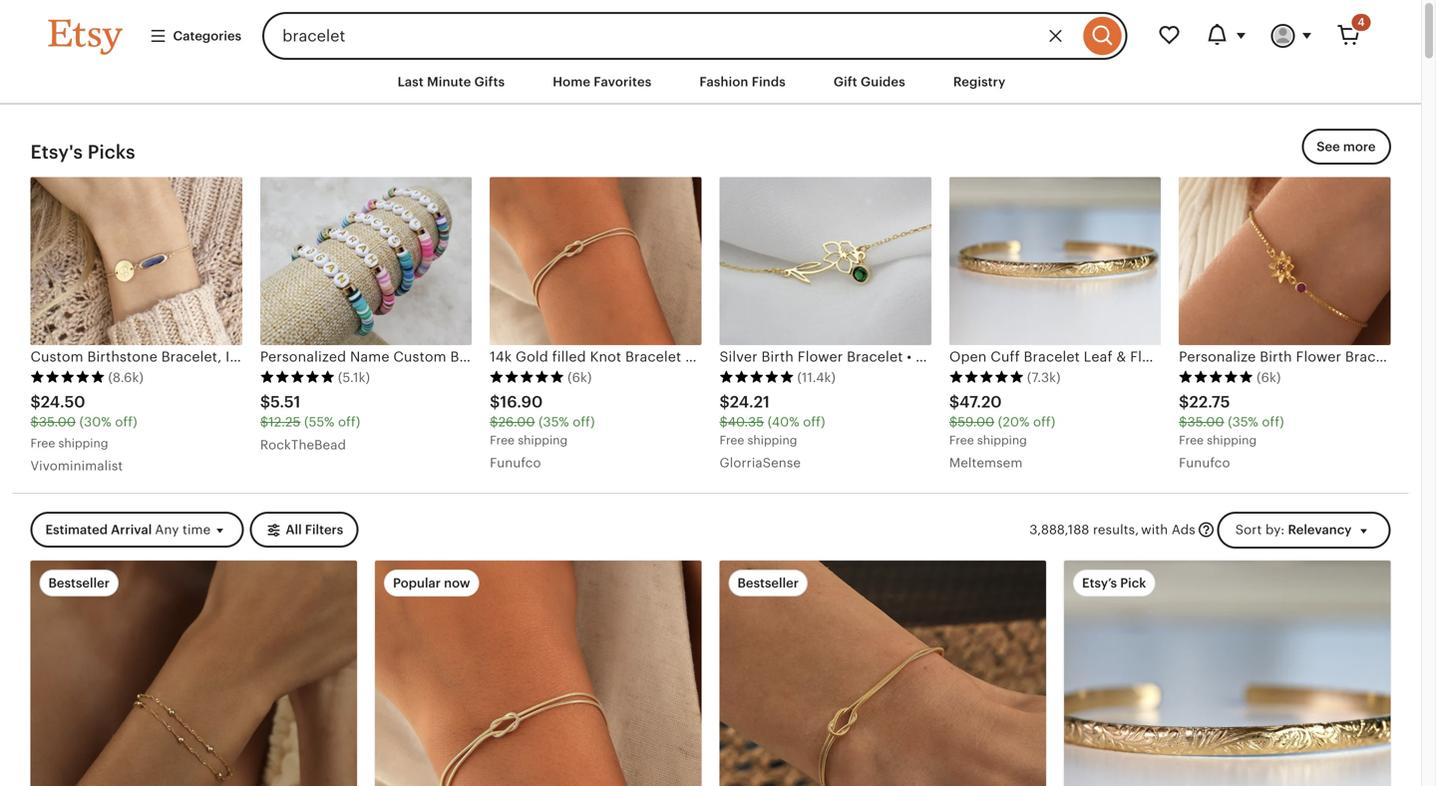 Task type: locate. For each thing, give the bounding box(es) containing it.
funufco inside $ 16.90 $ 26.00 (35% off) free shipping funufco
[[490, 455, 541, 470]]

gift guides link
[[819, 64, 921, 100]]

$
[[30, 393, 41, 411], [260, 393, 271, 411], [490, 393, 500, 411], [720, 393, 730, 411], [950, 393, 960, 411], [1180, 393, 1190, 411], [30, 415, 39, 430], [260, 415, 269, 430], [490, 415, 498, 430], [720, 415, 728, 430], [950, 415, 958, 430], [1180, 415, 1188, 430]]

shipping up vivominimalist
[[58, 436, 108, 450]]

shipping for 22.75
[[1208, 433, 1257, 447]]

2 5 out of 5 stars image from the left
[[260, 370, 335, 384]]

0 horizontal spatial (6k)
[[568, 370, 592, 385]]

1 horizontal spatial bestseller
[[738, 576, 799, 591]]

5 out of 5 stars image for 5.51
[[260, 370, 335, 384]]

(6k) up $ 16.90 $ 26.00 (35% off) free shipping funufco
[[568, 370, 592, 385]]

off) inside $ 22.75 $ 35.00 (35% off) free shipping funufco
[[1263, 415, 1285, 430]]

see more
[[1317, 139, 1376, 154]]

5 out of 5 stars image
[[30, 370, 105, 384], [260, 370, 335, 384], [490, 370, 565, 384], [720, 370, 795, 384], [950, 370, 1025, 384], [1180, 370, 1254, 384]]

off) inside $ 24.50 $ 35.00 (30% off) free shipping vivominimalist
[[115, 415, 137, 430]]

5 out of 5 stars image up the 24.50 at left bottom
[[30, 370, 105, 384]]

1 horizontal spatial funufco
[[1180, 455, 1231, 470]]

etsy's pick
[[1083, 576, 1147, 591]]

see
[[1317, 139, 1341, 154]]

6 off) from the left
[[1263, 415, 1285, 430]]

1 (6k) from the left
[[568, 370, 592, 385]]

0 horizontal spatial (35%
[[539, 415, 569, 430]]

estimated arrival any time
[[45, 523, 211, 538]]

(35% right 26.00
[[539, 415, 569, 430]]

free for 16.90
[[490, 433, 515, 447]]

35.00 inside $ 24.50 $ 35.00 (30% off) free shipping vivominimalist
[[39, 415, 76, 430]]

categories banner
[[12, 0, 1409, 60]]

shipping inside $ 47.20 $ 59.00 (20% off) free shipping meltemsem
[[978, 433, 1028, 447]]

1 horizontal spatial (6k)
[[1257, 370, 1282, 385]]

off)
[[115, 415, 137, 430], [338, 415, 361, 430], [573, 415, 595, 430], [803, 415, 826, 430], [1034, 415, 1056, 430], [1263, 415, 1285, 430]]

4 off) from the left
[[803, 415, 826, 430]]

(35% inside $ 16.90 $ 26.00 (35% off) free shipping funufco
[[539, 415, 569, 430]]

results,
[[1094, 522, 1140, 537]]

fashion finds link
[[685, 64, 801, 100]]

1 funufco from the left
[[490, 455, 541, 470]]

0 horizontal spatial bestseller link
[[30, 561, 357, 786]]

1 bestseller from the left
[[48, 576, 110, 591]]

shipping
[[518, 433, 568, 447], [748, 433, 798, 447], [978, 433, 1028, 447], [1208, 433, 1257, 447], [58, 436, 108, 450]]

5 out of 5 stars image up 22.75
[[1180, 370, 1254, 384]]

product video element
[[375, 561, 702, 786], [720, 561, 1047, 786]]

(6k)
[[568, 370, 592, 385], [1257, 370, 1282, 385]]

shipping for 16.90
[[518, 433, 568, 447]]

arrival
[[111, 523, 152, 538]]

none search field inside categories banner
[[263, 12, 1128, 60]]

1 horizontal spatial 35.00
[[1188, 415, 1225, 430]]

funufco down 22.75
[[1180, 455, 1231, 470]]

shipping inside $ 16.90 $ 26.00 (35% off) free shipping funufco
[[518, 433, 568, 447]]

off) inside "$ 5.51 $ 12.25 (55% off) rockthebead"
[[338, 415, 361, 430]]

relevancy
[[1289, 522, 1352, 537]]

$ 24.21 $ 40.35 (40% off) free shipping glorriasense
[[720, 393, 826, 470]]

personalize birth flower bracelet, birthstone bracelet, birth month jewelry, dainty flower jewelry, to my daughter gift, birthday gift, au88 image
[[1180, 177, 1391, 345]]

etsy's pick link
[[1065, 561, 1391, 786]]

35.00 down 22.75
[[1188, 415, 1225, 430]]

free inside $ 24.50 $ 35.00 (30% off) free shipping vivominimalist
[[30, 436, 55, 450]]

2 funufco from the left
[[1180, 455, 1231, 470]]

2 (6k) from the left
[[1257, 370, 1282, 385]]

free inside $ 24.21 $ 40.35 (40% off) free shipping glorriasense
[[720, 433, 745, 447]]

0 vertical spatial 14k gold filled  knot bracelet with snake chain, friendship bracelet, couples bracelet, mother daughter gift, dainty gold bracelet, au87 image
[[490, 177, 702, 345]]

0 horizontal spatial bestseller
[[48, 576, 110, 591]]

off) for 16.90
[[573, 415, 595, 430]]

1 35.00 from the left
[[39, 415, 76, 430]]

3 5 out of 5 stars image from the left
[[490, 370, 565, 384]]

favorites
[[594, 74, 652, 89]]

5 out of 5 stars image up 16.90
[[490, 370, 565, 384]]

(35%
[[539, 415, 569, 430], [1229, 415, 1259, 430]]

shipping down (20%
[[978, 433, 1028, 447]]

(6k) for 16.90
[[568, 370, 592, 385]]

35.00
[[39, 415, 76, 430], [1188, 415, 1225, 430]]

etsy's
[[30, 141, 83, 162]]

last minute gifts link
[[383, 64, 520, 100]]

categories button
[[134, 18, 257, 54]]

categories
[[173, 28, 242, 43]]

product video element for bestseller
[[720, 561, 1047, 786]]

any
[[155, 523, 179, 538]]

(5.1k)
[[338, 370, 370, 385]]

menu bar containing last minute gifts
[[12, 60, 1409, 105]]

4 5 out of 5 stars image from the left
[[720, 370, 795, 384]]

free down 59.00
[[950, 433, 975, 447]]

5 out of 5 stars image up 5.51
[[260, 370, 335, 384]]

home favorites
[[553, 74, 652, 89]]

5 5 out of 5 stars image from the left
[[950, 370, 1025, 384]]

menu bar
[[12, 60, 1409, 105]]

open cuff bracelet leaf & flowers, art nouveau, gold filled cuff bracelet, gold bracelet, etched gold open bangle bracelet image
[[950, 177, 1162, 345], [1065, 561, 1391, 786]]

off) inside $ 16.90 $ 26.00 (35% off) free shipping funufco
[[573, 415, 595, 430]]

35.00 inside $ 22.75 $ 35.00 (35% off) free shipping funufco
[[1188, 415, 1225, 430]]

(30%
[[79, 415, 112, 430]]

fashion
[[700, 74, 749, 89]]

3,888,188 results,
[[1030, 522, 1140, 537]]

personalized name custom beaded bracelet | beaded bracelet | gold accent image
[[260, 177, 472, 345]]

shipping down 22.75
[[1208, 433, 1257, 447]]

off) inside $ 24.21 $ 40.35 (40% off) free shipping glorriasense
[[803, 415, 826, 430]]

free inside $ 47.20 $ 59.00 (20% off) free shipping meltemsem
[[950, 433, 975, 447]]

0 horizontal spatial product video element
[[375, 561, 702, 786]]

(35% down 22.75
[[1229, 415, 1259, 430]]

shipping down (40%
[[748, 433, 798, 447]]

free inside $ 16.90 $ 26.00 (35% off) free shipping funufco
[[490, 433, 515, 447]]

all filters button
[[250, 512, 358, 548]]

2 product video element from the left
[[720, 561, 1047, 786]]

shipping inside $ 22.75 $ 35.00 (35% off) free shipping funufco
[[1208, 433, 1257, 447]]

free for 24.50
[[30, 436, 55, 450]]

funufco down 26.00
[[490, 455, 541, 470]]

off) inside $ 47.20 $ 59.00 (20% off) free shipping meltemsem
[[1034, 415, 1056, 430]]

5 out of 5 stars image for 47.20
[[950, 370, 1025, 384]]

1 horizontal spatial product video element
[[720, 561, 1047, 786]]

shipping inside $ 24.50 $ 35.00 (30% off) free shipping vivominimalist
[[58, 436, 108, 450]]

free for 22.75
[[1180, 433, 1204, 447]]

1 off) from the left
[[115, 415, 137, 430]]

22.75
[[1190, 393, 1231, 411]]

last minute gifts
[[398, 74, 505, 89]]

16.90
[[500, 393, 543, 411]]

popular now
[[393, 576, 470, 591]]

1 5 out of 5 stars image from the left
[[30, 370, 105, 384]]

free down 40.35
[[720, 433, 745, 447]]

free inside $ 22.75 $ 35.00 (35% off) free shipping funufco
[[1180, 433, 1204, 447]]

2 35.00 from the left
[[1188, 415, 1225, 430]]

ads
[[1172, 522, 1196, 537]]

4 link
[[1326, 12, 1373, 60]]

1 bestseller link from the left
[[30, 561, 357, 786]]

off) for 22.75
[[1263, 415, 1285, 430]]

gifts
[[475, 74, 505, 89]]

5 out of 5 stars image up 47.20
[[950, 370, 1025, 384]]

Search for anything text field
[[263, 12, 1079, 60]]

35.00 for 22.75
[[1188, 415, 1225, 430]]

14k gold filled  knot bracelet with snake chain, friendship bracelet, couples bracelet, mother daughter gift, dainty gold bracelet, au87 image
[[490, 177, 702, 345], [375, 561, 702, 786]]

2 off) from the left
[[338, 415, 361, 430]]

2 (35% from the left
[[1229, 415, 1259, 430]]

etsy's
[[1083, 576, 1118, 591]]

1 (35% from the left
[[539, 415, 569, 430]]

rockthebead
[[260, 437, 346, 452]]

popular
[[393, 576, 441, 591]]

free down 26.00
[[490, 433, 515, 447]]

now
[[444, 576, 470, 591]]

bestseller link
[[30, 561, 357, 786], [720, 561, 1047, 786]]

5 off) from the left
[[1034, 415, 1056, 430]]

duo bead chain bracelet • delicate bracelet • fine beaded chain bracelet • dainty, perfect for everyday wear • perfect gift for her • br016 image
[[30, 561, 357, 786]]

funufco
[[490, 455, 541, 470], [1180, 455, 1231, 470]]

see more button
[[1302, 129, 1391, 165]]

6 5 out of 5 stars image from the left
[[1180, 370, 1254, 384]]

popular now link
[[375, 561, 702, 786]]

$ 22.75 $ 35.00 (35% off) free shipping funufco
[[1180, 393, 1285, 470]]

1 product video element from the left
[[375, 561, 702, 786]]

free up vivominimalist
[[30, 436, 55, 450]]

home
[[553, 74, 591, 89]]

shipping for 47.20
[[978, 433, 1028, 447]]

picks
[[88, 141, 135, 162]]

1 horizontal spatial (35%
[[1229, 415, 1259, 430]]

free down 22.75
[[1180, 433, 1204, 447]]

(40%
[[768, 415, 800, 430]]

None search field
[[263, 12, 1128, 60]]

glorriasense
[[720, 455, 801, 470]]

5.51
[[271, 393, 301, 411]]

47.20
[[960, 393, 1002, 411]]

bestseller
[[48, 576, 110, 591], [738, 576, 799, 591]]

(35% inside $ 22.75 $ 35.00 (35% off) free shipping funufco
[[1229, 415, 1259, 430]]

1 horizontal spatial bestseller link
[[720, 561, 1047, 786]]

35.00 down the 24.50 at left bottom
[[39, 415, 76, 430]]

0 horizontal spatial 35.00
[[39, 415, 76, 430]]

5 out of 5 stars image up '24.21'
[[720, 370, 795, 384]]

free for 24.21
[[720, 433, 745, 447]]

0 horizontal spatial funufco
[[490, 455, 541, 470]]

shipping for 24.21
[[748, 433, 798, 447]]

5 out of 5 stars image for 24.50
[[30, 370, 105, 384]]

shipping down 26.00
[[518, 433, 568, 447]]

minute
[[427, 74, 471, 89]]

(6k) up $ 22.75 $ 35.00 (35% off) free shipping funufco
[[1257, 370, 1282, 385]]

funufco inside $ 22.75 $ 35.00 (35% off) free shipping funufco
[[1180, 455, 1231, 470]]

3 off) from the left
[[573, 415, 595, 430]]

free
[[490, 433, 515, 447], [720, 433, 745, 447], [950, 433, 975, 447], [1180, 433, 1204, 447], [30, 436, 55, 450]]

shipping inside $ 24.21 $ 40.35 (40% off) free shipping glorriasense
[[748, 433, 798, 447]]

off) for 47.20
[[1034, 415, 1056, 430]]



Task type: describe. For each thing, give the bounding box(es) containing it.
fashion finds
[[700, 74, 786, 89]]

home favorites link
[[538, 64, 667, 100]]

(35% for 16.90
[[539, 415, 569, 430]]

24.50
[[41, 393, 85, 411]]

$ 16.90 $ 26.00 (35% off) free shipping funufco
[[490, 393, 595, 470]]

35.00 for 24.50
[[39, 415, 76, 430]]

5 out of 5 stars image for 22.75
[[1180, 370, 1254, 384]]

(55%
[[304, 415, 335, 430]]

off) for 24.50
[[115, 415, 137, 430]]

$ 24.50 $ 35.00 (30% off) free shipping vivominimalist
[[30, 393, 137, 473]]

by:
[[1266, 522, 1285, 537]]

shipping for 24.50
[[58, 436, 108, 450]]

etsy's picks
[[30, 141, 135, 162]]

5 out of 5 stars image for 16.90
[[490, 370, 565, 384]]

registry link
[[939, 64, 1021, 100]]

26.00
[[498, 415, 535, 430]]

custom birthstone bracelet, initial bracelet, unbiological sister bracelets birthstone jewelry birthday gift friendship bracelet for women image
[[30, 177, 242, 345]]

59.00
[[958, 415, 995, 430]]

registry
[[954, 74, 1006, 89]]

off) for 24.21
[[803, 415, 826, 430]]

estimated
[[45, 523, 108, 538]]

funufco for 16.90
[[490, 455, 541, 470]]

with ads
[[1142, 522, 1196, 537]]

gift
[[834, 74, 858, 89]]

2 bestseller from the left
[[738, 576, 799, 591]]

with
[[1142, 522, 1169, 537]]

1 vertical spatial 14k gold filled  knot bracelet with snake chain, friendship bracelet, couples bracelet, mother daughter gift, dainty gold bracelet, au87 image
[[375, 561, 702, 786]]

1 vertical spatial open cuff bracelet leaf & flowers, art nouveau, gold filled cuff bracelet, gold bracelet, etched gold open bangle bracelet image
[[1065, 561, 1391, 786]]

24.21
[[730, 393, 770, 411]]

see more link
[[1302, 129, 1391, 165]]

finds
[[752, 74, 786, 89]]

(11.4k)
[[798, 370, 836, 385]]

(8.6k)
[[108, 370, 144, 385]]

40.35
[[728, 415, 764, 430]]

4
[[1358, 16, 1365, 28]]

14k gold love knot bracelet, couples bracelet, best friend bracelet, gift for bff, dainty friendship bracelet, birthday gift, qa92 image
[[720, 561, 1047, 786]]

filters
[[305, 523, 343, 538]]

more
[[1344, 139, 1376, 154]]

silver birth flower bracelet • birthstone bracelet • custom  bracelet • custom flower bracelet • personalized flower bracelet • birth flower image
[[720, 177, 932, 345]]

(7.3k)
[[1028, 370, 1061, 385]]

guides
[[861, 74, 906, 89]]

all filters
[[286, 523, 343, 538]]

meltemsem
[[950, 455, 1023, 470]]

(20%
[[999, 415, 1030, 430]]

5 out of 5 stars image for 24.21
[[720, 370, 795, 384]]

last
[[398, 74, 424, 89]]

product video element for popular now
[[375, 561, 702, 786]]

gift guides
[[834, 74, 906, 89]]

pick
[[1121, 576, 1147, 591]]

funufco for 22.75
[[1180, 455, 1231, 470]]

all
[[286, 523, 302, 538]]

sort
[[1236, 522, 1263, 537]]

time
[[183, 523, 211, 538]]

free for 47.20
[[950, 433, 975, 447]]

0 vertical spatial open cuff bracelet leaf & flowers, art nouveau, gold filled cuff bracelet, gold bracelet, etched gold open bangle bracelet image
[[950, 177, 1162, 345]]

$ 5.51 $ 12.25 (55% off) rockthebead
[[260, 393, 361, 452]]

2 bestseller link from the left
[[720, 561, 1047, 786]]

12.25
[[269, 415, 301, 430]]

(6k) for 22.75
[[1257, 370, 1282, 385]]

$ 47.20 $ 59.00 (20% off) free shipping meltemsem
[[950, 393, 1056, 470]]

vivominimalist
[[30, 458, 123, 473]]

sort by: relevancy
[[1236, 522, 1352, 537]]

off) for 5.51
[[338, 415, 361, 430]]

(35% for 22.75
[[1229, 415, 1259, 430]]

3,888,188
[[1030, 522, 1090, 537]]



Task type: vqa. For each thing, say whether or not it's contained in the screenshot.


